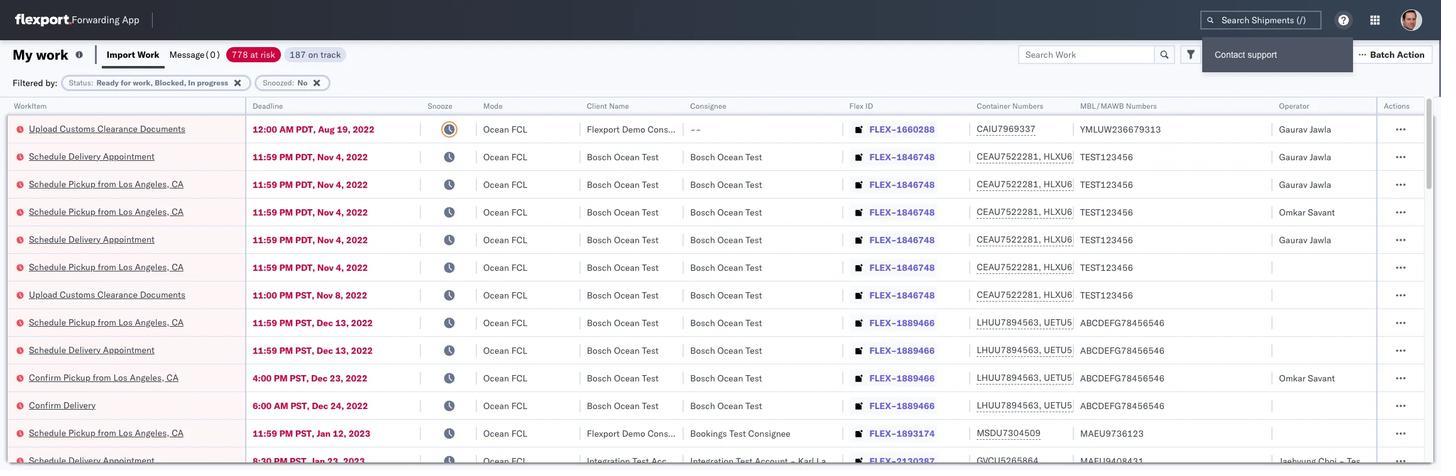 Task type: vqa. For each thing, say whether or not it's contained in the screenshot.


Task type: describe. For each thing, give the bounding box(es) containing it.
3 resize handle column header from the left
[[462, 97, 477, 470]]

my work
[[13, 46, 68, 63]]

flexport for --
[[587, 124, 620, 135]]

3 flex-1889466 from the top
[[870, 372, 935, 384]]

2 gaurav jawla from the top
[[1279, 151, 1332, 162]]

4 schedule delivery appointment button from the top
[[29, 454, 155, 468]]

13 fcl from the top
[[512, 455, 527, 467]]

3 4, from the top
[[336, 207, 344, 218]]

at
[[250, 49, 258, 60]]

jaehyung
[[1279, 455, 1316, 467]]

Search Work text field
[[1018, 45, 1155, 64]]

batch
[[1370, 49, 1395, 60]]

10 ocean fcl from the top
[[483, 372, 527, 384]]

flex id button
[[843, 99, 958, 111]]

omkar savant for test123456
[[1279, 207, 1335, 218]]

confirm delivery
[[29, 399, 96, 411]]

schedule delivery appointment for schedule delivery appointment link associated with 3rd the schedule delivery appointment button from the top of the page
[[29, 344, 155, 355]]

pst, up 6:00 am pst, dec 24, 2022
[[290, 372, 309, 384]]

7 fcl from the top
[[512, 289, 527, 301]]

resize handle column header for mbl/mawb numbers
[[1258, 97, 1273, 470]]

blocked,
[[155, 78, 186, 87]]

3 11:59 pm pdt, nov 4, 2022 from the top
[[253, 207, 368, 218]]

documents for 12:00 am pdt, aug 19, 2022
[[140, 123, 185, 134]]

message
[[169, 49, 205, 60]]

1 hlxu8034992 from the top
[[1110, 151, 1172, 162]]

maeu9408431
[[1080, 455, 1144, 467]]

upload customs clearance documents button for 11:00 pm pst, nov 8, 2022
[[29, 288, 185, 302]]

demo for -
[[622, 124, 645, 135]]

schedule delivery appointment for schedule delivery appointment link for 4th the schedule delivery appointment button from the bottom
[[29, 151, 155, 162]]

1 schedule from the top
[[29, 151, 66, 162]]

snooze
[[428, 101, 452, 111]]

documents for 11:00 pm pst, nov 8, 2022
[[140, 289, 185, 300]]

container numbers
[[977, 101, 1044, 111]]

2 4, from the top
[[336, 179, 344, 190]]

3 lhuu7894563, from the top
[[977, 372, 1042, 383]]

mode button
[[477, 99, 568, 111]]

10 resize handle column header from the left
[[1362, 97, 1377, 470]]

flex-2130387
[[870, 455, 935, 467]]

upload customs clearance documents button for 12:00 am pdt, aug 19, 2022
[[29, 122, 185, 136]]

pst, down 11:00 pm pst, nov 8, 2022
[[295, 317, 314, 328]]

3 flex- from the top
[[870, 179, 897, 190]]

2 schedule from the top
[[29, 178, 66, 190]]

dec for schedule delivery appointment
[[317, 345, 333, 356]]

1 schedule pickup from los angeles, ca from the top
[[29, 178, 184, 190]]

1 schedule pickup from los angeles, ca button from the top
[[29, 178, 184, 191]]

6 flex- from the top
[[870, 262, 897, 273]]

4 11:59 pm pdt, nov 4, 2022 from the top
[[253, 234, 368, 245]]

resize handle column header for client name
[[669, 97, 684, 470]]

snoozed
[[263, 78, 292, 87]]

5 schedule pickup from los angeles, ca from the top
[[29, 427, 184, 438]]

maeu9736123
[[1080, 428, 1144, 439]]

2 fcl from the top
[[512, 151, 527, 162]]

1 11:59 pm pdt, nov 4, 2022 from the top
[[253, 151, 368, 162]]

2 schedule delivery appointment button from the top
[[29, 233, 155, 247]]

2 ceau7522281, hlxu6269489, hlxu8034992 from the top
[[977, 179, 1172, 190]]

187 on track
[[290, 49, 341, 60]]

schedule pickup from los angeles, ca link for third schedule pickup from los angeles, ca button from the top
[[29, 261, 184, 273]]

1 contact support button from the top
[[1203, 37, 1353, 72]]

flex id
[[850, 101, 873, 111]]

5 ocean fcl from the top
[[483, 234, 527, 245]]

(0)
[[205, 49, 221, 60]]

4 schedule pickup from los angeles, ca from the top
[[29, 317, 184, 328]]

for
[[121, 78, 131, 87]]

confirm delivery button
[[29, 399, 96, 413]]

19,
[[337, 124, 351, 135]]

dec for schedule pickup from los angeles, ca
[[317, 317, 333, 328]]

confirm delivery link
[[29, 399, 96, 411]]

demo for bookings
[[622, 428, 645, 439]]

13, for schedule pickup from los angeles, ca
[[335, 317, 349, 328]]

11:00 pm pst, nov 8, 2022
[[253, 289, 367, 301]]

10 flex- from the top
[[870, 372, 897, 384]]

upload customs clearance documents link for 12:00 am pdt, aug 19, 2022
[[29, 122, 185, 135]]

id
[[866, 101, 873, 111]]

2 karl from the left
[[798, 455, 814, 467]]

flex-1889466 for schedule pickup from los angeles, ca
[[870, 317, 935, 328]]

6:00
[[253, 400, 272, 411]]

schedule pickup from los angeles, ca link for second schedule pickup from los angeles, ca button from the bottom
[[29, 316, 184, 328]]

numbers for mbl/mawb numbers
[[1126, 101, 1157, 111]]

1 karl from the left
[[695, 455, 711, 467]]

12:00
[[253, 124, 277, 135]]

omkar for abcdefg78456546
[[1279, 372, 1306, 384]]

confirm pickup from los angeles, ca
[[29, 372, 179, 383]]

1 integration from the left
[[587, 455, 630, 467]]

5 ceau7522281, hlxu6269489, hlxu8034992 from the top
[[977, 262, 1172, 273]]

confirm for confirm pickup from los angeles, ca
[[29, 372, 61, 383]]

2 gaurav from the top
[[1279, 151, 1308, 162]]

confirm pickup from los angeles, ca link
[[29, 371, 179, 384]]

my
[[13, 46, 33, 63]]

hlxu8034992 for third schedule pickup from los angeles, ca button from the top
[[1110, 262, 1172, 273]]

import
[[107, 49, 135, 60]]

6 ceau7522281, hlxu6269489, hlxu8034992 from the top
[[977, 289, 1172, 300]]

4 flex- from the top
[[870, 207, 897, 218]]

caiu7969337
[[977, 123, 1036, 135]]

flex-1889466 for schedule delivery appointment
[[870, 345, 935, 356]]

3 uetu5238478 from the top
[[1044, 372, 1105, 383]]

confirm for confirm delivery
[[29, 399, 61, 411]]

batch action button
[[1351, 45, 1433, 64]]

lhuu7894563, for schedule pickup from los angeles, ca
[[977, 317, 1042, 328]]

flexport for bookings test consignee
[[587, 428, 620, 439]]

operator
[[1279, 101, 1310, 111]]

6 test123456 from the top
[[1080, 289, 1133, 301]]

file exception
[[1226, 49, 1285, 60]]

flex
[[850, 101, 864, 111]]

5 1846748 from the top
[[897, 262, 935, 273]]

11:59 pm pst, dec 13, 2022 for schedule delivery appointment
[[253, 345, 373, 356]]

consignee left -- in the top left of the page
[[648, 124, 690, 135]]

4 ocean fcl from the top
[[483, 207, 527, 218]]

1 ceau7522281, from the top
[[977, 151, 1042, 162]]

1889466 for schedule pickup from los angeles, ca
[[897, 317, 935, 328]]

actions
[[1384, 101, 1410, 111]]

4 4, from the top
[[336, 234, 344, 245]]

9 ocean fcl from the top
[[483, 345, 527, 356]]

upload for 11:00 pm pst, nov 8, 2022
[[29, 289, 57, 300]]

abcdefg78456546 for schedule delivery appointment
[[1080, 345, 1165, 356]]

contact support
[[1215, 50, 1277, 60]]

container numbers button
[[971, 99, 1062, 111]]

filtered
[[13, 77, 43, 88]]

flex-1893174
[[870, 428, 935, 439]]

hlxu6269489, for upload customs clearance documents button for 11:00 pm pst, nov 8, 2022
[[1044, 289, 1108, 300]]

consignee left bookings
[[648, 428, 690, 439]]

resize handle column header for flex id
[[956, 97, 971, 470]]

forwarding app link
[[15, 14, 139, 26]]

6 11:59 from the top
[[253, 317, 277, 328]]

no
[[298, 78, 308, 87]]

progress
[[197, 78, 228, 87]]

flexport demo consignee for -
[[587, 124, 690, 135]]

support
[[1248, 50, 1277, 60]]

11 ocean fcl from the top
[[483, 400, 527, 411]]

name
[[609, 101, 629, 111]]

workitem button
[[8, 99, 233, 111]]

flex-1889466 for confirm delivery
[[870, 400, 935, 411]]

lhuu7894563, uetu5238478 for schedule pickup from los angeles, ca
[[977, 317, 1105, 328]]

3 hlxu6269489, from the top
[[1044, 206, 1108, 218]]

12,
[[333, 428, 346, 439]]

8,
[[335, 289, 343, 301]]

3 schedule pickup from los angeles, ca from the top
[[29, 261, 184, 273]]

3 hlxu8034992 from the top
[[1110, 206, 1172, 218]]

angeles, inside button
[[130, 372, 164, 383]]

file
[[1226, 49, 1242, 60]]

hlxu8034992 for second the schedule delivery appointment button from the top
[[1110, 234, 1172, 245]]

3 schedule pickup from los angeles, ca button from the top
[[29, 261, 184, 274]]

import work
[[107, 49, 159, 60]]

batch action
[[1370, 49, 1425, 60]]

jan for 23,
[[311, 455, 325, 467]]

dec for confirm delivery
[[312, 400, 328, 411]]

exception
[[1244, 49, 1285, 60]]

11:00
[[253, 289, 277, 301]]

8:30 pm pst, jan 23, 2023
[[253, 455, 365, 467]]

client name button
[[581, 99, 672, 111]]

hlxu8034992 for fifth schedule pickup from los angeles, ca button from the bottom
[[1110, 179, 1172, 190]]

schedule pickup from los angeles, ca link for 4th schedule pickup from los angeles, ca button from the bottom
[[29, 205, 184, 218]]

client name
[[587, 101, 629, 111]]

11 resize handle column header from the left
[[1409, 97, 1424, 470]]

origin
[[1366, 455, 1390, 467]]

filtered by:
[[13, 77, 58, 88]]

7 flex- from the top
[[870, 289, 897, 301]]

contact
[[1215, 50, 1245, 60]]

13 flex- from the top
[[870, 455, 897, 467]]

in
[[188, 78, 195, 87]]

bookings
[[690, 428, 727, 439]]

schedule pickup from los angeles, ca link for 5th schedule pickup from los angeles, ca button from the top of the page
[[29, 427, 184, 439]]

hlxu6269489, for fifth schedule pickup from los angeles, ca button from the bottom
[[1044, 179, 1108, 190]]

3 fcl from the top
[[512, 179, 527, 190]]

lhuu7894563, for confirm delivery
[[977, 400, 1042, 411]]

5 11:59 pm pdt, nov 4, 2022 from the top
[[253, 262, 368, 273]]

5 schedule from the top
[[29, 261, 66, 273]]

6 flex-1846748 from the top
[[870, 289, 935, 301]]

8:30
[[253, 455, 272, 467]]

1 ceau7522281, hlxu6269489, hlxu8034992 from the top
[[977, 151, 1172, 162]]

4:00 pm pst, dec 23, 2022
[[253, 372, 367, 384]]

pst, up 8:30 pm pst, jan 23, 2023
[[295, 428, 314, 439]]

uetu5238478 for schedule delivery appointment
[[1044, 344, 1105, 356]]

resize handle column header for consignee
[[828, 97, 843, 470]]

dec up 6:00 am pst, dec 24, 2022
[[311, 372, 328, 384]]

uetu5238478 for confirm delivery
[[1044, 400, 1105, 411]]

mbl/mawb numbers
[[1080, 101, 1157, 111]]

2130387
[[897, 455, 935, 467]]

schedule delivery appointment link for 4th the schedule delivery appointment button from the top of the page
[[29, 454, 155, 467]]

ymluw236679313
[[1080, 124, 1161, 135]]

1 hlxu6269489, from the top
[[1044, 151, 1108, 162]]

2 1846748 from the top
[[897, 179, 935, 190]]

3 schedule delivery appointment button from the top
[[29, 344, 155, 357]]

from inside button
[[93, 372, 111, 383]]

container
[[977, 101, 1011, 111]]

1 11:59 from the top
[[253, 151, 277, 162]]

4 ceau7522281, hlxu6269489, hlxu8034992 from the top
[[977, 234, 1172, 245]]

work
[[36, 46, 68, 63]]

778 at risk
[[232, 49, 275, 60]]

jan for 12,
[[317, 428, 331, 439]]

pst, up 4:00 pm pst, dec 23, 2022
[[295, 345, 314, 356]]

appointment for schedule delivery appointment link for 4th the schedule delivery appointment button from the bottom
[[103, 151, 155, 162]]

choi
[[1319, 455, 1337, 467]]

consignee button
[[684, 99, 831, 111]]

mode
[[483, 101, 503, 111]]

4 schedule from the top
[[29, 234, 66, 245]]

delivery for 11:59 pm pdt, nov 4, 2022
[[68, 234, 101, 245]]

2 account from the left
[[755, 455, 788, 467]]

2 flex-1846748 from the top
[[870, 179, 935, 190]]

1660288
[[897, 124, 935, 135]]

action
[[1397, 49, 1425, 60]]

1 flex- from the top
[[870, 124, 897, 135]]

1 test123456 from the top
[[1080, 151, 1133, 162]]

appointment for second the schedule delivery appointment button from the top's schedule delivery appointment link
[[103, 234, 155, 245]]

4 1846748 from the top
[[897, 234, 935, 245]]

gaurav jawla for upload customs clearance documents
[[1279, 124, 1332, 135]]

resize handle column header for container numbers
[[1059, 97, 1074, 470]]

13 ocean fcl from the top
[[483, 455, 527, 467]]

9 flex- from the top
[[870, 345, 897, 356]]

2 ceau7522281, from the top
[[977, 179, 1042, 190]]

3 test123456 from the top
[[1080, 207, 1133, 218]]

on
[[308, 49, 318, 60]]

clearance for 12:00 am pdt, aug 19, 2022
[[97, 123, 138, 134]]

hlxu8034992 for upload customs clearance documents button for 11:00 pm pst, nov 8, 2022
[[1110, 289, 1172, 300]]

11 flex- from the top
[[870, 400, 897, 411]]

9 fcl from the top
[[512, 345, 527, 356]]

uetu5238478 for schedule pickup from los angeles, ca
[[1044, 317, 1105, 328]]

12:00 am pdt, aug 19, 2022
[[253, 124, 375, 135]]

flexport demo consignee for bookings
[[587, 428, 690, 439]]

work,
[[133, 78, 153, 87]]

3 ceau7522281, from the top
[[977, 206, 1042, 218]]

1 ocean fcl from the top
[[483, 124, 527, 135]]

import work button
[[102, 40, 164, 69]]

3 1846748 from the top
[[897, 207, 935, 218]]

1 lagerfeld from the left
[[713, 455, 751, 467]]

numbers for container numbers
[[1013, 101, 1044, 111]]

4 ceau7522281, from the top
[[977, 234, 1042, 245]]

gvcu5265864
[[977, 455, 1039, 466]]

12 flex- from the top
[[870, 428, 897, 439]]

12 ocean fcl from the top
[[483, 428, 527, 439]]

: for status
[[91, 78, 93, 87]]

6 ceau7522281, from the top
[[977, 289, 1042, 300]]

2 test123456 from the top
[[1080, 179, 1133, 190]]



Task type: locate. For each thing, give the bounding box(es) containing it.
schedule delivery appointment for schedule delivery appointment link associated with 4th the schedule delivery appointment button from the top of the page
[[29, 455, 155, 466]]

0 vertical spatial clearance
[[97, 123, 138, 134]]

1 confirm from the top
[[29, 372, 61, 383]]

pickup
[[68, 178, 96, 190], [68, 206, 96, 217], [68, 261, 96, 273], [68, 317, 96, 328], [63, 372, 90, 383], [68, 427, 96, 438]]

forwarding
[[72, 14, 120, 26]]

2 savant from the top
[[1308, 372, 1335, 384]]

23, up 24,
[[330, 372, 344, 384]]

778
[[232, 49, 248, 60]]

6:00 am pst, dec 24, 2022
[[253, 400, 368, 411]]

flexport demo consignee
[[587, 124, 690, 135], [587, 428, 690, 439]]

2 integration test account - karl lagerfeld from the left
[[690, 455, 854, 467]]

omkar for test123456
[[1279, 207, 1306, 218]]

5 test123456 from the top
[[1080, 262, 1133, 273]]

4 gaurav from the top
[[1279, 234, 1308, 245]]

2 confirm from the top
[[29, 399, 61, 411]]

agent
[[1393, 455, 1416, 467]]

work
[[137, 49, 159, 60]]

1 resize handle column header from the left
[[230, 97, 245, 470]]

los inside confirm pickup from los angeles, ca link
[[113, 372, 128, 383]]

1 flexport from the top
[[587, 124, 620, 135]]

file exception button
[[1207, 45, 1293, 64], [1207, 45, 1293, 64]]

savant for abcdefg78456546
[[1308, 372, 1335, 384]]

schedule delivery appointment
[[29, 151, 155, 162], [29, 234, 155, 245], [29, 344, 155, 355], [29, 455, 155, 466]]

nov
[[317, 151, 334, 162], [317, 179, 334, 190], [317, 207, 334, 218], [317, 234, 334, 245], [317, 262, 334, 273], [317, 289, 333, 301]]

2023 for 11:59 pm pst, jan 12, 2023
[[349, 428, 370, 439]]

abcdefg78456546 for schedule pickup from los angeles, ca
[[1080, 317, 1165, 328]]

mbl/mawb numbers button
[[1074, 99, 1261, 111]]

snoozed : no
[[263, 78, 308, 87]]

ocean fcl
[[483, 124, 527, 135], [483, 151, 527, 162], [483, 179, 527, 190], [483, 207, 527, 218], [483, 234, 527, 245], [483, 262, 527, 273], [483, 289, 527, 301], [483, 317, 527, 328], [483, 345, 527, 356], [483, 372, 527, 384], [483, 400, 527, 411], [483, 428, 527, 439], [483, 455, 527, 467]]

account
[[652, 455, 685, 467], [755, 455, 788, 467]]

23, for 2023
[[327, 455, 341, 467]]

2 documents from the top
[[140, 289, 185, 300]]

11:59 pm pst, dec 13, 2022 up 4:00 pm pst, dec 23, 2022
[[253, 345, 373, 356]]

upload customs clearance documents for 12:00
[[29, 123, 185, 134]]

flex-
[[870, 124, 897, 135], [870, 151, 897, 162], [870, 179, 897, 190], [870, 207, 897, 218], [870, 234, 897, 245], [870, 262, 897, 273], [870, 289, 897, 301], [870, 317, 897, 328], [870, 345, 897, 356], [870, 372, 897, 384], [870, 400, 897, 411], [870, 428, 897, 439], [870, 455, 897, 467]]

2023 right 12,
[[349, 428, 370, 439]]

1 vertical spatial upload customs clearance documents link
[[29, 288, 185, 301]]

10 fcl from the top
[[512, 372, 527, 384]]

13, down 8,
[[335, 317, 349, 328]]

1889466
[[897, 317, 935, 328], [897, 345, 935, 356], [897, 372, 935, 384], [897, 400, 935, 411]]

delivery for 11:59 pm pst, dec 13, 2022
[[68, 344, 101, 355]]

5 hlxu6269489, from the top
[[1044, 262, 1108, 273]]

0 vertical spatial demo
[[622, 124, 645, 135]]

schedule delivery appointment link for second the schedule delivery appointment button from the top
[[29, 233, 155, 245]]

4 11:59 from the top
[[253, 234, 277, 245]]

2 flexport demo consignee from the top
[[587, 428, 690, 439]]

am for pst,
[[274, 400, 288, 411]]

schedule delivery appointment link for 3rd the schedule delivery appointment button from the top of the page
[[29, 344, 155, 356]]

hlxu6269489, for third schedule pickup from los angeles, ca button from the top
[[1044, 262, 1108, 273]]

schedule delivery appointment link
[[29, 150, 155, 162], [29, 233, 155, 245], [29, 344, 155, 356], [29, 454, 155, 467]]

2 11:59 from the top
[[253, 179, 277, 190]]

ready
[[96, 78, 119, 87]]

5 flex- from the top
[[870, 234, 897, 245]]

numbers
[[1013, 101, 1044, 111], [1126, 101, 1157, 111]]

1 vertical spatial savant
[[1308, 372, 1335, 384]]

1 vertical spatial 13,
[[335, 345, 349, 356]]

2 customs from the top
[[60, 289, 95, 300]]

am
[[279, 124, 294, 135], [274, 400, 288, 411]]

7 schedule from the top
[[29, 344, 66, 355]]

2 lagerfeld from the left
[[817, 455, 854, 467]]

workitem
[[14, 101, 47, 111]]

1 vertical spatial 2023
[[343, 455, 365, 467]]

9 schedule from the top
[[29, 455, 66, 466]]

jawla for schedule pickup from los angeles, ca
[[1310, 179, 1332, 190]]

flex-1660288
[[870, 124, 935, 135]]

0 horizontal spatial integration
[[587, 455, 630, 467]]

1 vertical spatial omkar
[[1279, 372, 1306, 384]]

2 11:59 pm pdt, nov 4, 2022 from the top
[[253, 179, 368, 190]]

status
[[69, 78, 91, 87]]

4 flex-1846748 from the top
[[870, 234, 935, 245]]

0 vertical spatial confirm
[[29, 372, 61, 383]]

8 fcl from the top
[[512, 317, 527, 328]]

1889466 for schedule delivery appointment
[[897, 345, 935, 356]]

23,
[[330, 372, 344, 384], [327, 455, 341, 467]]

appointment for schedule delivery appointment link associated with 3rd the schedule delivery appointment button from the top of the page
[[103, 344, 155, 355]]

1 horizontal spatial numbers
[[1126, 101, 1157, 111]]

app
[[122, 14, 139, 26]]

appointment
[[103, 151, 155, 162], [103, 234, 155, 245], [103, 344, 155, 355], [103, 455, 155, 466]]

1 schedule pickup from los angeles, ca link from the top
[[29, 178, 184, 190]]

8 flex- from the top
[[870, 317, 897, 328]]

3 gaurav jawla from the top
[[1279, 179, 1332, 190]]

flexport. image
[[15, 14, 72, 26]]

karl
[[695, 455, 711, 467], [798, 455, 814, 467]]

pst, down 4:00 pm pst, dec 23, 2022
[[291, 400, 310, 411]]

0 vertical spatial savant
[[1308, 207, 1335, 218]]

demo
[[622, 124, 645, 135], [622, 428, 645, 439]]

4,
[[336, 151, 344, 162], [336, 179, 344, 190], [336, 207, 344, 218], [336, 234, 344, 245], [336, 262, 344, 273]]

pst, left 8,
[[295, 289, 314, 301]]

consignee
[[690, 101, 727, 111], [648, 124, 690, 135], [648, 428, 690, 439], [748, 428, 791, 439]]

1 abcdefg78456546 from the top
[[1080, 317, 1165, 328]]

1 vertical spatial 11:59 pm pst, dec 13, 2022
[[253, 345, 373, 356]]

pst, down 11:59 pm pst, jan 12, 2023
[[290, 455, 309, 467]]

2023 down 12,
[[343, 455, 365, 467]]

clearance for 11:00 pm pst, nov 8, 2022
[[97, 289, 138, 300]]

0 vertical spatial omkar
[[1279, 207, 1306, 218]]

0 vertical spatial flexport
[[587, 124, 620, 135]]

1 vertical spatial flexport demo consignee
[[587, 428, 690, 439]]

1 vertical spatial flexport
[[587, 428, 620, 439]]

status : ready for work, blocked, in progress
[[69, 78, 228, 87]]

0 vertical spatial 11:59 pm pst, dec 13, 2022
[[253, 317, 373, 328]]

1 uetu5238478 from the top
[[1044, 317, 1105, 328]]

omkar savant for abcdefg78456546
[[1279, 372, 1335, 384]]

0 vertical spatial am
[[279, 124, 294, 135]]

by:
[[45, 77, 58, 88]]

5 schedule pickup from los angeles, ca link from the top
[[29, 427, 184, 439]]

flex-2130387 button
[[850, 452, 938, 470], [850, 452, 938, 470]]

hlxu8034992
[[1110, 151, 1172, 162], [1110, 179, 1172, 190], [1110, 206, 1172, 218], [1110, 234, 1172, 245], [1110, 262, 1172, 273], [1110, 289, 1172, 300]]

delivery inside button
[[63, 399, 96, 411]]

confirm inside button
[[29, 399, 61, 411]]

1 horizontal spatial :
[[292, 78, 294, 87]]

am right 12:00
[[279, 124, 294, 135]]

5 ceau7522281, from the top
[[977, 262, 1042, 273]]

am right 6:00
[[274, 400, 288, 411]]

dec up 4:00 pm pst, dec 23, 2022
[[317, 345, 333, 356]]

numbers up ymluw236679313
[[1126, 101, 1157, 111]]

6 hlxu8034992 from the top
[[1110, 289, 1172, 300]]

1 4, from the top
[[336, 151, 344, 162]]

8 11:59 from the top
[[253, 428, 277, 439]]

1 vertical spatial omkar savant
[[1279, 372, 1335, 384]]

resize handle column header for mode
[[566, 97, 581, 470]]

1 account from the left
[[652, 455, 685, 467]]

3 abcdefg78456546 from the top
[[1080, 372, 1165, 384]]

customs for 12:00 am pdt, aug 19, 2022
[[60, 123, 95, 134]]

aug
[[318, 124, 335, 135]]

confirm inside button
[[29, 372, 61, 383]]

2 schedule pickup from los angeles, ca button from the top
[[29, 205, 184, 219]]

1 upload customs clearance documents button from the top
[[29, 122, 185, 136]]

3 ocean fcl from the top
[[483, 179, 527, 190]]

2 lhuu7894563, from the top
[[977, 344, 1042, 356]]

1 vertical spatial upload
[[29, 289, 57, 300]]

1 horizontal spatial integration
[[690, 455, 734, 467]]

pm
[[279, 151, 293, 162], [279, 179, 293, 190], [279, 207, 293, 218], [279, 234, 293, 245], [279, 262, 293, 273], [279, 289, 293, 301], [279, 317, 293, 328], [279, 345, 293, 356], [274, 372, 288, 384], [279, 428, 293, 439], [274, 455, 288, 467]]

consignee inside 'button'
[[690, 101, 727, 111]]

Search Shipments (/) text field
[[1201, 11, 1322, 30]]

flex-1846748
[[870, 151, 935, 162], [870, 179, 935, 190], [870, 207, 935, 218], [870, 234, 935, 245], [870, 262, 935, 273], [870, 289, 935, 301]]

dec down 11:00 pm pst, nov 8, 2022
[[317, 317, 333, 328]]

2 upload customs clearance documents from the top
[[29, 289, 185, 300]]

2 omkar savant from the top
[[1279, 372, 1335, 384]]

lhuu7894563, for schedule delivery appointment
[[977, 344, 1042, 356]]

gaurav for schedule pickup from los angeles, ca
[[1279, 179, 1308, 190]]

11:59 pm pst, dec 13, 2022 down 11:00 pm pst, nov 8, 2022
[[253, 317, 373, 328]]

resize handle column header for workitem
[[230, 97, 245, 470]]

deadline button
[[246, 99, 409, 111]]

1 vertical spatial upload customs clearance documents button
[[29, 288, 185, 302]]

4:00
[[253, 372, 272, 384]]

client
[[587, 101, 607, 111]]

4 resize handle column header from the left
[[566, 97, 581, 470]]

2 schedule pickup from los angeles, ca from the top
[[29, 206, 184, 217]]

3 schedule delivery appointment from the top
[[29, 344, 155, 355]]

1 integration test account - karl lagerfeld from the left
[[587, 455, 751, 467]]

1 vertical spatial confirm
[[29, 399, 61, 411]]

1 vertical spatial documents
[[140, 289, 185, 300]]

11 fcl from the top
[[512, 400, 527, 411]]

1 vertical spatial customs
[[60, 289, 95, 300]]

0 vertical spatial upload customs clearance documents
[[29, 123, 185, 134]]

schedule delivery appointment link for 4th the schedule delivery appointment button from the bottom
[[29, 150, 155, 162]]

fcl
[[512, 124, 527, 135], [512, 151, 527, 162], [512, 179, 527, 190], [512, 207, 527, 218], [512, 234, 527, 245], [512, 262, 527, 273], [512, 289, 527, 301], [512, 317, 527, 328], [512, 345, 527, 356], [512, 372, 527, 384], [512, 400, 527, 411], [512, 428, 527, 439], [512, 455, 527, 467]]

0 vertical spatial flexport demo consignee
[[587, 124, 690, 135]]

hlxu6269489, for second the schedule delivery appointment button from the top
[[1044, 234, 1108, 245]]

3 11:59 from the top
[[253, 207, 277, 218]]

consignee right bookings
[[748, 428, 791, 439]]

gaurav jawla for schedule pickup from los angeles, ca
[[1279, 179, 1332, 190]]

0 horizontal spatial numbers
[[1013, 101, 1044, 111]]

0 vertical spatial upload customs clearance documents link
[[29, 122, 185, 135]]

confirm pickup from los angeles, ca button
[[29, 371, 179, 385]]

--
[[690, 124, 701, 135]]

upload customs clearance documents
[[29, 123, 185, 134], [29, 289, 185, 300]]

: left the no
[[292, 78, 294, 87]]

customs
[[60, 123, 95, 134], [60, 289, 95, 300]]

0 vertical spatial documents
[[140, 123, 185, 134]]

11:59 pm pst, jan 12, 2023
[[253, 428, 370, 439]]

gaurav for upload customs clearance documents
[[1279, 124, 1308, 135]]

integration
[[587, 455, 630, 467], [690, 455, 734, 467]]

-
[[690, 124, 696, 135], [696, 124, 701, 135], [687, 455, 692, 467], [790, 455, 796, 467], [1339, 455, 1345, 467]]

1 vertical spatial am
[[274, 400, 288, 411]]

pickup inside button
[[63, 372, 90, 383]]

: for snoozed
[[292, 78, 294, 87]]

1 vertical spatial upload customs clearance documents
[[29, 289, 185, 300]]

0 vertical spatial upload
[[29, 123, 57, 134]]

2 schedule pickup from los angeles, ca link from the top
[[29, 205, 184, 218]]

12 fcl from the top
[[512, 428, 527, 439]]

3 schedule delivery appointment link from the top
[[29, 344, 155, 356]]

test123456
[[1080, 151, 1133, 162], [1080, 179, 1133, 190], [1080, 207, 1133, 218], [1080, 234, 1133, 245], [1080, 262, 1133, 273], [1080, 289, 1133, 301]]

abcdefg78456546 for confirm delivery
[[1080, 400, 1165, 411]]

0 horizontal spatial :
[[91, 78, 93, 87]]

numbers up caiu7969337
[[1013, 101, 1044, 111]]

24,
[[331, 400, 344, 411]]

4 abcdefg78456546 from the top
[[1080, 400, 1165, 411]]

flex-1889466
[[870, 317, 935, 328], [870, 345, 935, 356], [870, 372, 935, 384], [870, 400, 935, 411]]

0 horizontal spatial account
[[652, 455, 685, 467]]

pdt,
[[296, 124, 316, 135], [295, 151, 315, 162], [295, 179, 315, 190], [295, 207, 315, 218], [295, 234, 315, 245], [295, 262, 315, 273]]

1 customs from the top
[[60, 123, 95, 134]]

gaurav jawla for schedule delivery appointment
[[1279, 234, 1332, 245]]

schedule delivery appointment for second the schedule delivery appointment button from the top's schedule delivery appointment link
[[29, 234, 155, 245]]

resize handle column header for deadline
[[406, 97, 421, 470]]

0 vertical spatial 2023
[[349, 428, 370, 439]]

deadline
[[253, 101, 283, 111]]

los
[[118, 178, 133, 190], [118, 206, 133, 217], [118, 261, 133, 273], [118, 317, 133, 328], [113, 372, 128, 383], [118, 427, 133, 438]]

mbl/mawb
[[1080, 101, 1124, 111]]

abcdefg78456546
[[1080, 317, 1165, 328], [1080, 345, 1165, 356], [1080, 372, 1165, 384], [1080, 400, 1165, 411]]

0 vertical spatial upload customs clearance documents button
[[29, 122, 185, 136]]

1 horizontal spatial karl
[[798, 455, 814, 467]]

1 fcl from the top
[[512, 124, 527, 135]]

2023 for 8:30 pm pst, jan 23, 2023
[[343, 455, 365, 467]]

1 horizontal spatial account
[[755, 455, 788, 467]]

0 vertical spatial 23,
[[330, 372, 344, 384]]

3 lhuu7894563, uetu5238478 from the top
[[977, 372, 1105, 383]]

savant for test123456
[[1308, 207, 1335, 218]]

customs for 11:00 pm pst, nov 8, 2022
[[60, 289, 95, 300]]

4 test123456 from the top
[[1080, 234, 1133, 245]]

23, down 12,
[[327, 455, 341, 467]]

2 flex- from the top
[[870, 151, 897, 162]]

jawla for schedule delivery appointment
[[1310, 234, 1332, 245]]

dec left 24,
[[312, 400, 328, 411]]

hlxu6269489,
[[1044, 151, 1108, 162], [1044, 179, 1108, 190], [1044, 206, 1108, 218], [1044, 234, 1108, 245], [1044, 262, 1108, 273], [1044, 289, 1108, 300]]

23, for 2022
[[330, 372, 344, 384]]

integration test account - karl lagerfeld down bookings test consignee
[[690, 455, 854, 467]]

upload for 12:00 am pdt, aug 19, 2022
[[29, 123, 57, 134]]

2 resize handle column header from the left
[[406, 97, 421, 470]]

gaurav jawla
[[1279, 124, 1332, 135], [1279, 151, 1332, 162], [1279, 179, 1332, 190], [1279, 234, 1332, 245]]

0 vertical spatial customs
[[60, 123, 95, 134]]

lagerfeld
[[713, 455, 751, 467], [817, 455, 854, 467]]

0 horizontal spatial lagerfeld
[[713, 455, 751, 467]]

2 numbers from the left
[[1126, 101, 1157, 111]]

1 savant from the top
[[1308, 207, 1335, 218]]

0 vertical spatial 13,
[[335, 317, 349, 328]]

13, up 4:00 pm pst, dec 23, 2022
[[335, 345, 349, 356]]

clearance
[[97, 123, 138, 134], [97, 289, 138, 300]]

3 schedule pickup from los angeles, ca link from the top
[[29, 261, 184, 273]]

1 vertical spatial clearance
[[97, 289, 138, 300]]

resize handle column header
[[230, 97, 245, 470], [406, 97, 421, 470], [462, 97, 477, 470], [566, 97, 581, 470], [669, 97, 684, 470], [828, 97, 843, 470], [956, 97, 971, 470], [1059, 97, 1074, 470], [1258, 97, 1273, 470], [1362, 97, 1377, 470], [1409, 97, 1424, 470]]

4 1889466 from the top
[[897, 400, 935, 411]]

am for pdt,
[[279, 124, 294, 135]]

6 hlxu6269489, from the top
[[1044, 289, 1108, 300]]

0 vertical spatial jan
[[317, 428, 331, 439]]

omkar
[[1279, 207, 1306, 218], [1279, 372, 1306, 384]]

lhuu7894563, uetu5238478 for schedule delivery appointment
[[977, 344, 1105, 356]]

savant
[[1308, 207, 1335, 218], [1308, 372, 1335, 384]]

omkar savant
[[1279, 207, 1335, 218], [1279, 372, 1335, 384]]

delivery for 6:00 am pst, dec 24, 2022
[[63, 399, 96, 411]]

: left ready on the top of page
[[91, 78, 93, 87]]

1889466 for confirm delivery
[[897, 400, 935, 411]]

5 hlxu8034992 from the top
[[1110, 262, 1172, 273]]

flex-1846748 button
[[850, 148, 938, 166], [850, 148, 938, 166], [850, 176, 938, 193], [850, 176, 938, 193], [850, 203, 938, 221], [850, 203, 938, 221], [850, 231, 938, 249], [850, 231, 938, 249], [850, 259, 938, 276], [850, 259, 938, 276], [850, 286, 938, 304], [850, 286, 938, 304]]

0 horizontal spatial karl
[[695, 455, 711, 467]]

1 vertical spatial demo
[[622, 428, 645, 439]]

2 hlxu6269489, from the top
[[1044, 179, 1108, 190]]

upload customs clearance documents for 11:00
[[29, 289, 185, 300]]

integration test account - karl lagerfeld down bookings
[[587, 455, 751, 467]]

jawla for upload customs clearance documents
[[1310, 124, 1332, 135]]

11:59 pm pst, dec 13, 2022 for schedule pickup from los angeles, ca
[[253, 317, 373, 328]]

upload customs clearance documents button
[[29, 122, 185, 136], [29, 288, 185, 302]]

ca inside confirm pickup from los angeles, ca link
[[167, 372, 179, 383]]

jan left 12,
[[317, 428, 331, 439]]

integration test account - karl lagerfeld
[[587, 455, 751, 467], [690, 455, 854, 467]]

schedule pickup from los angeles, ca link for fifth schedule pickup from los angeles, ca button from the bottom
[[29, 178, 184, 190]]

4 jawla from the top
[[1310, 234, 1332, 245]]

message (0)
[[169, 49, 221, 60]]

1 vertical spatial jan
[[311, 455, 325, 467]]

track
[[321, 49, 341, 60]]

1 vertical spatial 23,
[[327, 455, 341, 467]]

jan
[[317, 428, 331, 439], [311, 455, 325, 467]]

0 vertical spatial omkar savant
[[1279, 207, 1335, 218]]

3 flex-1846748 from the top
[[870, 207, 935, 218]]

13, for schedule delivery appointment
[[335, 345, 349, 356]]

appointment for schedule delivery appointment link associated with 4th the schedule delivery appointment button from the top of the page
[[103, 455, 155, 466]]

upload customs clearance documents link for 11:00 pm pst, nov 8, 2022
[[29, 288, 185, 301]]

consignee up -- in the top left of the page
[[690, 101, 727, 111]]

3 schedule from the top
[[29, 206, 66, 217]]

1 upload customs clearance documents link from the top
[[29, 122, 185, 135]]

5 fcl from the top
[[512, 234, 527, 245]]

1893174
[[897, 428, 935, 439]]

8 resize handle column header from the left
[[1059, 97, 1074, 470]]

1 flex-1889466 from the top
[[870, 317, 935, 328]]

jan down 11:59 pm pst, jan 12, 2023
[[311, 455, 325, 467]]

lhuu7894563, uetu5238478 for confirm delivery
[[977, 400, 1105, 411]]

gaurav for schedule delivery appointment
[[1279, 234, 1308, 245]]

1 horizontal spatial lagerfeld
[[817, 455, 854, 467]]



